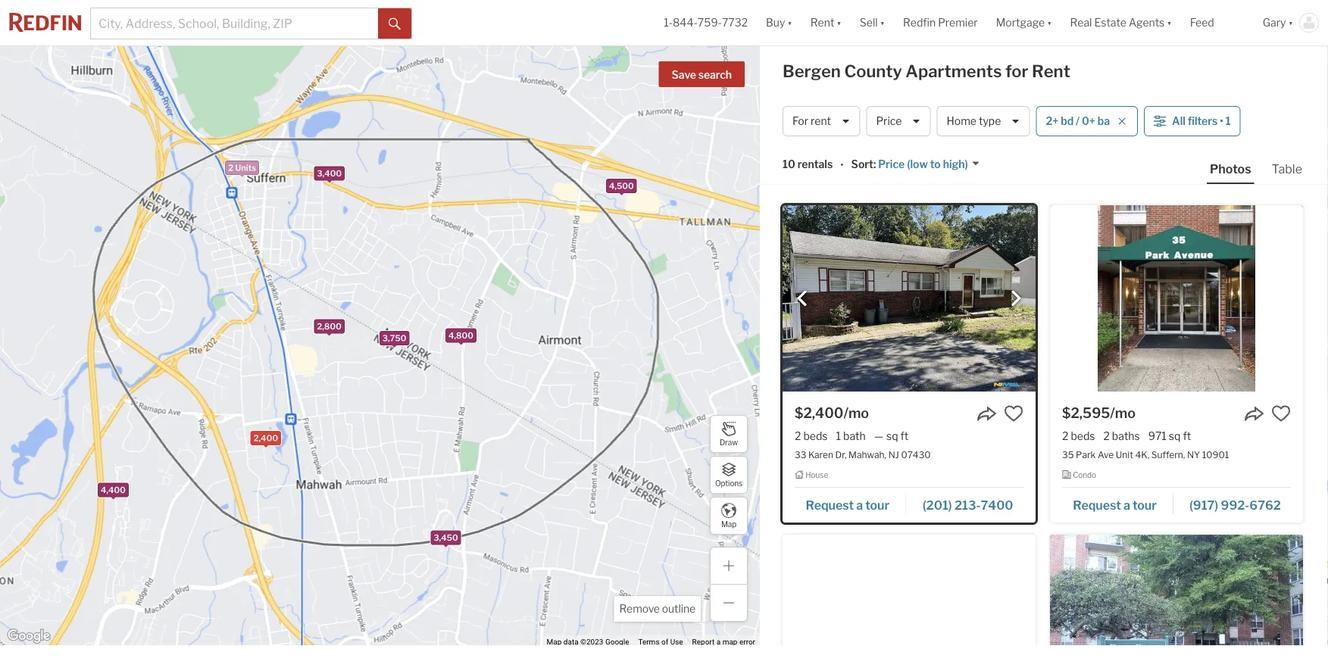 Task type: locate. For each thing, give the bounding box(es) containing it.
0 horizontal spatial request
[[806, 498, 854, 512]]

2 request from the left
[[1073, 498, 1121, 512]]

remove 2+ bd / 0+ ba image
[[1118, 117, 1127, 126]]

0 horizontal spatial /mo
[[844, 405, 869, 421]]

2 beds
[[795, 430, 828, 442], [1062, 430, 1095, 442]]

0 horizontal spatial request a tour button
[[795, 492, 906, 515]]

1-844-759-7732
[[664, 16, 748, 29]]

2 up 33 on the bottom
[[795, 430, 801, 442]]

request
[[806, 498, 854, 512], [1073, 498, 1121, 512]]

agents
[[1129, 16, 1165, 29]]

1 ▾ from the left
[[788, 16, 792, 29]]

1 request a tour from the left
[[806, 498, 889, 512]]

1 ft from the left
[[900, 430, 909, 442]]

save search
[[672, 69, 732, 81]]

1 a from the left
[[856, 498, 863, 512]]

0 horizontal spatial 2 beds
[[795, 430, 828, 442]]

0+
[[1082, 115, 1095, 128]]

feed
[[1190, 16, 1214, 29]]

0 horizontal spatial sq
[[886, 430, 898, 442]]

2 sq from the left
[[1169, 430, 1181, 442]]

1 horizontal spatial •
[[1220, 115, 1224, 128]]

request a tour button
[[795, 492, 906, 515], [1062, 492, 1173, 515]]

1 /mo from the left
[[844, 405, 869, 421]]

0 horizontal spatial 1
[[836, 430, 841, 442]]

mortgage ▾
[[996, 16, 1052, 29]]

price inside button
[[878, 158, 905, 171]]

1 horizontal spatial request a tour
[[1073, 498, 1157, 512]]

2 request a tour button from the left
[[1062, 492, 1173, 515]]

outline
[[662, 603, 696, 616]]

rent ▾ button
[[811, 0, 842, 45]]

county
[[844, 61, 902, 81]]

bath
[[843, 430, 866, 442]]

▾ for gary ▾
[[1288, 16, 1293, 29]]

▾ left sell
[[837, 16, 842, 29]]

suffern,
[[1151, 449, 1185, 460]]

1 horizontal spatial a
[[1124, 498, 1130, 512]]

a for $2,400 /mo
[[856, 498, 863, 512]]

save search button
[[659, 61, 745, 87]]

• left sort
[[840, 159, 844, 172]]

1 horizontal spatial 2 beds
[[1062, 430, 1095, 442]]

6762
[[1250, 498, 1281, 512]]

0 vertical spatial price
[[876, 115, 902, 128]]

rent right buy ▾ at top right
[[811, 16, 834, 29]]

tour
[[865, 498, 889, 512], [1133, 498, 1157, 512]]

units
[[235, 163, 256, 173]]

2 /mo from the left
[[1110, 405, 1136, 421]]

971
[[1148, 430, 1167, 442]]

1 horizontal spatial beds
[[1071, 430, 1095, 442]]

2 request a tour from the left
[[1073, 498, 1157, 512]]

1 horizontal spatial 1
[[1226, 115, 1231, 128]]

photos
[[1210, 161, 1251, 176]]

rentals
[[798, 158, 833, 171]]

real estate agents ▾ link
[[1070, 0, 1172, 45]]

▾ right buy at the top right of the page
[[788, 16, 792, 29]]

2 baths
[[1103, 430, 1140, 442]]

33
[[795, 449, 806, 460]]

rent right for
[[1032, 61, 1070, 81]]

mortgage
[[996, 16, 1045, 29]]

price (low to high)
[[878, 158, 968, 171]]

a down unit
[[1124, 498, 1130, 512]]

2 beds from the left
[[1071, 430, 1095, 442]]

1 horizontal spatial /mo
[[1110, 405, 1136, 421]]

request a tour down house
[[806, 498, 889, 512]]

0 horizontal spatial a
[[856, 498, 863, 512]]

2 ▾ from the left
[[837, 16, 842, 29]]

1 horizontal spatial request a tour button
[[1062, 492, 1173, 515]]

options button
[[710, 456, 748, 494]]

/mo up bath
[[844, 405, 869, 421]]

2 tour from the left
[[1133, 498, 1157, 512]]

(low
[[907, 158, 928, 171]]

▾ right 'agents'
[[1167, 16, 1172, 29]]

▾ right sell
[[880, 16, 885, 29]]

3 ▾ from the left
[[880, 16, 885, 29]]

park
[[1076, 449, 1096, 460]]

favorite button image
[[1004, 404, 1024, 424]]

request a tour for $2,595
[[1073, 498, 1157, 512]]

favorite button image
[[1271, 404, 1291, 424]]

ft up ny
[[1183, 430, 1191, 442]]

/mo for $2,595
[[1110, 405, 1136, 421]]

5 ▾ from the left
[[1167, 16, 1172, 29]]

sq right 971
[[1169, 430, 1181, 442]]

•
[[1220, 115, 1224, 128], [840, 159, 844, 172]]

gary
[[1263, 16, 1286, 29]]

• right 'filters'
[[1220, 115, 1224, 128]]

estate
[[1094, 16, 1127, 29]]

• inside button
[[1220, 115, 1224, 128]]

10
[[783, 158, 795, 171]]

844-
[[673, 16, 698, 29]]

(201)
[[923, 498, 952, 512]]

rent
[[811, 16, 834, 29], [1032, 61, 1070, 81]]

2+ bd / 0+ ba button
[[1036, 106, 1138, 136]]

sort
[[851, 158, 873, 171]]

2,400
[[254, 433, 278, 443]]

(917) 992-6762 link
[[1173, 491, 1291, 517]]

home type
[[947, 115, 1001, 128]]

7400
[[981, 498, 1013, 512]]

sq right —
[[886, 430, 898, 442]]

1 request a tour button from the left
[[795, 492, 906, 515]]

2 beds up the park
[[1062, 430, 1095, 442]]

request down the condo
[[1073, 498, 1121, 512]]

0 horizontal spatial ft
[[900, 430, 909, 442]]

beds up 'karen'
[[803, 430, 828, 442]]

a down "33 karen dr, mahwah, nj 07430"
[[856, 498, 863, 512]]

▾ right gary
[[1288, 16, 1293, 29]]

2+ bd / 0+ ba
[[1046, 115, 1110, 128]]

1 horizontal spatial ft
[[1183, 430, 1191, 442]]

photo of 35 park ave unit 3p, suffern, ny 10901 image
[[1050, 535, 1303, 646]]

ft up 07430
[[900, 430, 909, 442]]

photos button
[[1207, 161, 1269, 184]]

request down house
[[806, 498, 854, 512]]

request a tour down the condo
[[1073, 498, 1157, 512]]

4,800
[[449, 331, 473, 341]]

• for 10 rentals •
[[840, 159, 844, 172]]

price for price (low to high)
[[878, 158, 905, 171]]

0 horizontal spatial beds
[[803, 430, 828, 442]]

35 park ave unit 4k, suffern, ny 10901
[[1062, 449, 1229, 460]]

0 vertical spatial rent
[[811, 16, 834, 29]]

0 vertical spatial 1
[[1226, 115, 1231, 128]]

0 vertical spatial •
[[1220, 115, 1224, 128]]

▾ for buy ▾
[[788, 16, 792, 29]]

request a tour button down house
[[795, 492, 906, 515]]

2
[[228, 163, 233, 173], [795, 430, 801, 442], [1062, 430, 1069, 442], [1103, 430, 1110, 442]]

1 beds from the left
[[803, 430, 828, 442]]

1 vertical spatial price
[[878, 158, 905, 171]]

• inside 10 rentals •
[[840, 159, 844, 172]]

2 beds for $2,595 /mo
[[1062, 430, 1095, 442]]

table
[[1272, 161, 1302, 176]]

2 a from the left
[[1124, 498, 1130, 512]]

real estate agents ▾ button
[[1061, 0, 1181, 45]]

4 ▾ from the left
[[1047, 16, 1052, 29]]

1 right 'filters'
[[1226, 115, 1231, 128]]

City, Address, School, Building, ZIP search field
[[91, 8, 378, 39]]

1 horizontal spatial tour
[[1133, 498, 1157, 512]]

1 vertical spatial •
[[840, 159, 844, 172]]

beds up the park
[[1071, 430, 1095, 442]]

1 sq from the left
[[886, 430, 898, 442]]

2 2 beds from the left
[[1062, 430, 1095, 442]]

0 horizontal spatial rent
[[811, 16, 834, 29]]

request a tour for $2,400
[[806, 498, 889, 512]]

remove outline
[[619, 603, 696, 616]]

/
[[1076, 115, 1080, 128]]

1 bath
[[836, 430, 866, 442]]

0 horizontal spatial tour
[[865, 498, 889, 512]]

1-
[[664, 16, 673, 29]]

tour down mahwah, at right bottom
[[865, 498, 889, 512]]

1 horizontal spatial sq
[[1169, 430, 1181, 442]]

▾ right mortgage
[[1047, 16, 1052, 29]]

1 horizontal spatial rent
[[1032, 61, 1070, 81]]

feed button
[[1181, 0, 1254, 45]]

beds for $2,595
[[1071, 430, 1095, 442]]

price inside button
[[876, 115, 902, 128]]

1 vertical spatial rent
[[1032, 61, 1070, 81]]

2+
[[1046, 115, 1059, 128]]

3,450
[[434, 533, 458, 543]]

request a tour button down the condo
[[1062, 492, 1173, 515]]

home
[[947, 115, 977, 128]]

0 horizontal spatial •
[[840, 159, 844, 172]]

1 2 beds from the left
[[795, 430, 828, 442]]

2 left units
[[228, 163, 233, 173]]

rent
[[811, 115, 831, 128]]

2 beds for $2,400 /mo
[[795, 430, 828, 442]]

redfin premier
[[903, 16, 978, 29]]

/mo for $2,400
[[844, 405, 869, 421]]

/mo up 2 baths
[[1110, 405, 1136, 421]]

1 request from the left
[[806, 498, 854, 512]]

(201) 213-7400 link
[[906, 491, 1024, 517]]

1 horizontal spatial request
[[1073, 498, 1121, 512]]

price button
[[866, 106, 931, 136]]

a for $2,595 /mo
[[1124, 498, 1130, 512]]

1 tour from the left
[[865, 498, 889, 512]]

1 left bath
[[836, 430, 841, 442]]

unit
[[1116, 449, 1133, 460]]

0 horizontal spatial request a tour
[[806, 498, 889, 512]]

all
[[1172, 115, 1186, 128]]

(917) 992-6762
[[1190, 498, 1281, 512]]

/mo
[[844, 405, 869, 421], [1110, 405, 1136, 421]]

2 beds up 'karen'
[[795, 430, 828, 442]]

6 ▾ from the left
[[1288, 16, 1293, 29]]

$2,400 /mo
[[795, 405, 869, 421]]

sq for —
[[886, 430, 898, 442]]

ft
[[900, 430, 909, 442], [1183, 430, 1191, 442]]

tour down 35 park ave unit 4k, suffern, ny 10901 on the right of the page
[[1133, 498, 1157, 512]]

rent inside dropdown button
[[811, 16, 834, 29]]

high)
[[943, 158, 968, 171]]

2 ft from the left
[[1183, 430, 1191, 442]]

mahwah,
[[849, 449, 887, 460]]

price (low to high) button
[[876, 157, 980, 172]]



Task type: describe. For each thing, give the bounding box(es) containing it.
2 up 35
[[1062, 430, 1069, 442]]

real estate agents ▾
[[1070, 16, 1172, 29]]

request for $2,400
[[806, 498, 854, 512]]

table button
[[1269, 161, 1305, 183]]

photo of 35 park ave unit 4k, suffern, ny 10901 image
[[1050, 205, 1303, 392]]

ft for — sq ft
[[900, 430, 909, 442]]

karen
[[808, 449, 833, 460]]

buy ▾ button
[[757, 0, 801, 45]]

$2,595 /mo
[[1062, 405, 1136, 421]]

next button image
[[1008, 291, 1024, 306]]

map
[[721, 520, 737, 529]]

to
[[930, 158, 941, 171]]

home type button
[[937, 106, 1030, 136]]

bergen county apartments for rent
[[783, 61, 1070, 81]]

remove outline button
[[614, 596, 701, 622]]

2,800
[[317, 321, 342, 331]]

for
[[793, 115, 808, 128]]

— sq ft
[[874, 430, 909, 442]]

1 vertical spatial 1
[[836, 430, 841, 442]]

house
[[805, 471, 828, 480]]

—
[[874, 430, 883, 442]]

4,400
[[101, 485, 126, 495]]

• for all filters • 1
[[1220, 115, 1224, 128]]

$2,595
[[1062, 405, 1110, 421]]

remove
[[619, 603, 660, 616]]

ft for 971 sq ft
[[1183, 430, 1191, 442]]

1-844-759-7732 link
[[664, 16, 748, 29]]

buy ▾
[[766, 16, 792, 29]]

submit search image
[[389, 18, 401, 30]]

save
[[672, 69, 696, 81]]

map region
[[0, 11, 776, 646]]

10901
[[1202, 449, 1229, 460]]

apartments
[[906, 61, 1002, 81]]

search
[[698, 69, 732, 81]]

mortgage ▾ button
[[987, 0, 1061, 45]]

google image
[[4, 627, 54, 646]]

4k,
[[1135, 449, 1150, 460]]

filters
[[1188, 115, 1218, 128]]

sell ▾
[[860, 16, 885, 29]]

buy
[[766, 16, 785, 29]]

rent ▾
[[811, 16, 842, 29]]

price for price
[[876, 115, 902, 128]]

bergen
[[783, 61, 841, 81]]

▾ for rent ▾
[[837, 16, 842, 29]]

sell ▾ button
[[860, 0, 885, 45]]

213-
[[955, 498, 981, 512]]

3,750
[[382, 333, 406, 343]]

type
[[979, 115, 1001, 128]]

previous button image
[[795, 291, 810, 306]]

draw
[[720, 438, 738, 447]]

real
[[1070, 16, 1092, 29]]

2 inside "map" region
[[228, 163, 233, 173]]

bd
[[1061, 115, 1074, 128]]

(201) 213-7400
[[923, 498, 1013, 512]]

beds for $2,400
[[803, 430, 828, 442]]

▾ for mortgage ▾
[[1047, 16, 1052, 29]]

redfin premier button
[[894, 0, 987, 45]]

options
[[715, 479, 743, 488]]

ave
[[1098, 449, 1114, 460]]

all filters • 1
[[1172, 115, 1231, 128]]

request for $2,595
[[1073, 498, 1121, 512]]

request a tour button for $2,400
[[795, 492, 906, 515]]

2 units
[[228, 163, 256, 173]]

dr,
[[835, 449, 847, 460]]

759-
[[698, 16, 722, 29]]

sell
[[860, 16, 878, 29]]

tour for $2,400 /mo
[[865, 498, 889, 512]]

draw button
[[710, 415, 748, 453]]

baths
[[1112, 430, 1140, 442]]

4,500
[[609, 181, 634, 191]]

tour for $2,595 /mo
[[1133, 498, 1157, 512]]

sq for 971
[[1169, 430, 1181, 442]]

favorite button checkbox
[[1271, 404, 1291, 424]]

:
[[873, 158, 876, 171]]

2 up ave
[[1103, 430, 1110, 442]]

all filters • 1 button
[[1144, 106, 1241, 136]]

gary ▾
[[1263, 16, 1293, 29]]

▾ for sell ▾
[[880, 16, 885, 29]]

sell ▾ button
[[851, 0, 894, 45]]

request a tour button for $2,595
[[1062, 492, 1173, 515]]

for rent
[[793, 115, 831, 128]]

1 inside all filters • 1 button
[[1226, 115, 1231, 128]]

992-
[[1221, 498, 1250, 512]]

nj
[[889, 449, 899, 460]]

971 sq ft
[[1148, 430, 1191, 442]]

ny
[[1187, 449, 1200, 460]]

$2,400
[[795, 405, 844, 421]]

35
[[1062, 449, 1074, 460]]

buy ▾ button
[[766, 0, 792, 45]]

7732
[[722, 16, 748, 29]]

photo of 33 karen dr, mahwah, nj 07430 image
[[783, 205, 1036, 392]]

3,400
[[317, 169, 342, 179]]

premier
[[938, 16, 978, 29]]

favorite button checkbox
[[1004, 404, 1024, 424]]

sort :
[[851, 158, 876, 171]]



Task type: vqa. For each thing, say whether or not it's contained in the screenshot.
Beds related to $2,595
yes



